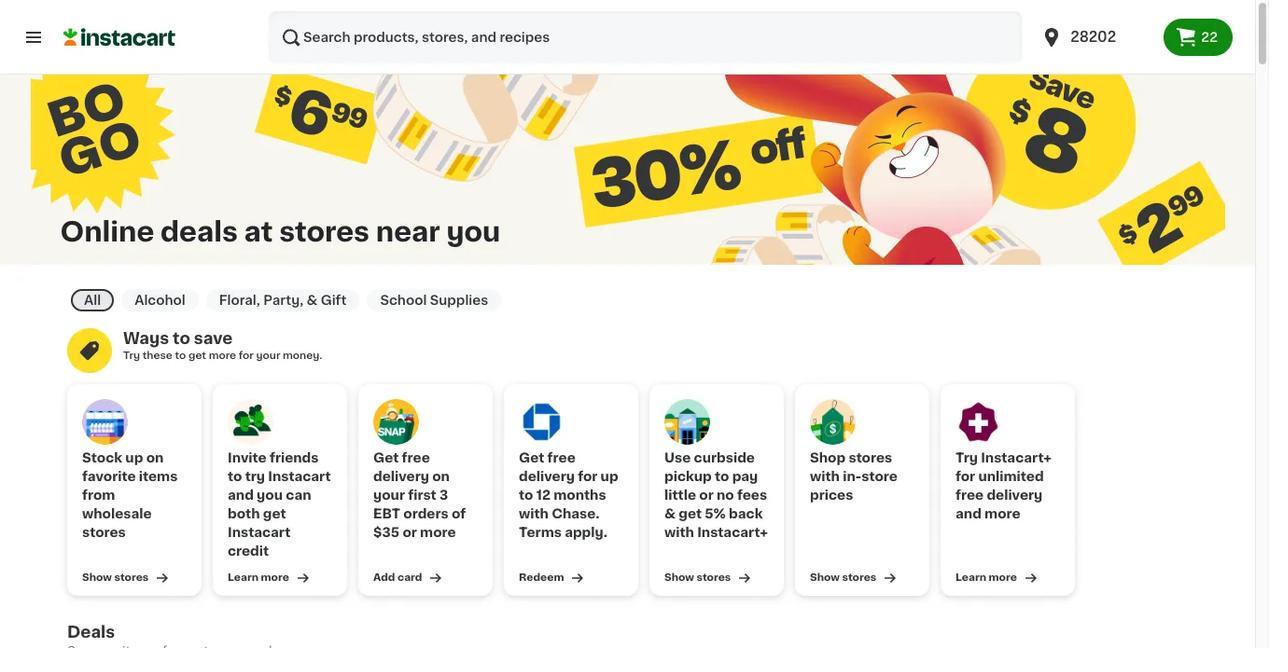Task type: vqa. For each thing, say whether or not it's contained in the screenshot.


Task type: locate. For each thing, give the bounding box(es) containing it.
school
[[380, 294, 427, 307]]

1 vertical spatial with
[[519, 508, 549, 521]]

1 vertical spatial on
[[433, 471, 450, 484]]

on
[[146, 452, 164, 465], [433, 471, 450, 484]]

up
[[125, 452, 143, 465], [601, 471, 619, 484]]

you down try
[[257, 489, 283, 502]]

instacart up credit
[[228, 527, 291, 540]]

0 vertical spatial you
[[447, 218, 501, 245]]

free
[[402, 452, 430, 465], [548, 452, 576, 465], [956, 489, 984, 502]]

& down little
[[665, 508, 676, 521]]

delivery down unlimited at the bottom right of page
[[987, 489, 1043, 502]]

22 button
[[1165, 19, 1234, 56]]

1 horizontal spatial learn
[[956, 573, 987, 584]]

months
[[554, 489, 607, 502]]

for down floral, in the top of the page
[[239, 351, 254, 361]]

1 learn more from the left
[[228, 573, 289, 584]]

redeem
[[519, 573, 564, 584]]

2 get from the left
[[519, 452, 545, 465]]

1 28202 button from the left
[[1030, 11, 1165, 63]]

instacart+ inside "try instacart+ for unlimited free delivery and more"
[[982, 452, 1052, 465]]

1 vertical spatial up
[[601, 471, 619, 484]]

1 horizontal spatial try
[[956, 452, 979, 465]]

your left money.
[[256, 351, 280, 361]]

1 show from the left
[[82, 573, 112, 584]]

unlimited
[[979, 471, 1045, 484]]

more down save
[[209, 351, 236, 361]]

instacart
[[268, 471, 331, 484], [228, 527, 291, 540]]

learn more for try instacart+ for unlimited free delivery and more
[[956, 573, 1018, 584]]

0 horizontal spatial or
[[403, 527, 417, 540]]

more
[[209, 351, 236, 361], [985, 508, 1021, 521], [420, 527, 456, 540], [261, 573, 289, 584], [989, 573, 1018, 584]]

1 get from the left
[[374, 452, 399, 465]]

online deals at stores near you
[[60, 218, 501, 245]]

1 learn from the left
[[228, 573, 259, 584]]

online
[[60, 218, 154, 245]]

show for no
[[665, 573, 695, 584]]

2 28202 button from the left
[[1041, 11, 1154, 63]]

&
[[307, 294, 318, 307], [665, 508, 676, 521]]

delivery
[[374, 471, 430, 484], [519, 471, 575, 484], [987, 489, 1043, 502]]

2 learn more from the left
[[956, 573, 1018, 584]]

learn more
[[228, 573, 289, 584], [956, 573, 1018, 584]]

fees
[[738, 489, 768, 502]]

1 horizontal spatial learn more
[[956, 573, 1018, 584]]

or left no
[[700, 489, 714, 502]]

on up items at left
[[146, 452, 164, 465]]

0 vertical spatial or
[[700, 489, 714, 502]]

instacart up can
[[268, 471, 331, 484]]

2 learn from the left
[[956, 573, 987, 584]]

learn for try instacart+ for unlimited free delivery and more
[[956, 573, 987, 584]]

instacart logo image
[[63, 26, 176, 49]]

None search field
[[269, 11, 1023, 63]]

get inside get free delivery for up to 12 months with chase. terms apply.
[[519, 452, 545, 465]]

0 vertical spatial try
[[123, 351, 140, 361]]

on up 3
[[433, 471, 450, 484]]

get
[[189, 351, 206, 361], [263, 508, 286, 521], [679, 508, 702, 521]]

delivery inside get free delivery for up to 12 months with chase. terms apply.
[[519, 471, 575, 484]]

1 horizontal spatial &
[[665, 508, 676, 521]]

floral,
[[219, 294, 260, 307]]

more down orders at bottom left
[[420, 527, 456, 540]]

& left gift
[[307, 294, 318, 307]]

show down prices
[[811, 573, 840, 584]]

free up the "12"
[[548, 452, 576, 465]]

to
[[173, 331, 190, 346], [175, 351, 186, 361], [228, 471, 242, 484], [715, 471, 730, 484], [519, 489, 534, 502]]

your
[[256, 351, 280, 361], [374, 489, 405, 502]]

0 horizontal spatial with
[[519, 508, 549, 521]]

terms
[[519, 527, 562, 540]]

1 horizontal spatial or
[[700, 489, 714, 502]]

party,
[[263, 294, 304, 307]]

pickup
[[665, 471, 712, 484]]

0 horizontal spatial try
[[123, 351, 140, 361]]

0 horizontal spatial delivery
[[374, 471, 430, 484]]

gift
[[321, 294, 347, 307]]

0 horizontal spatial learn more
[[228, 573, 289, 584]]

or right the $35 at bottom
[[403, 527, 417, 540]]

1 horizontal spatial on
[[433, 471, 450, 484]]

show
[[82, 573, 112, 584], [665, 573, 695, 584], [811, 573, 840, 584]]

0 horizontal spatial get
[[189, 351, 206, 361]]

1 horizontal spatial your
[[374, 489, 405, 502]]

all
[[84, 294, 101, 307]]

you right near on the left top
[[447, 218, 501, 245]]

little
[[665, 489, 697, 502]]

2 show from the left
[[665, 573, 695, 584]]

ways
[[123, 331, 169, 346]]

can
[[286, 489, 311, 502]]

0 horizontal spatial and
[[228, 489, 254, 502]]

0 vertical spatial up
[[125, 452, 143, 465]]

stock up on favorite items from wholesale stores
[[82, 452, 178, 540]]

show down little
[[665, 573, 695, 584]]

on inside stock up on favorite items from wholesale stores
[[146, 452, 164, 465]]

2 show stores from the left
[[665, 573, 731, 584]]

1 horizontal spatial free
[[548, 452, 576, 465]]

school supplies link
[[367, 289, 502, 312]]

1 vertical spatial &
[[665, 508, 676, 521]]

0 horizontal spatial for
[[239, 351, 254, 361]]

add
[[374, 573, 395, 584]]

free for for
[[548, 452, 576, 465]]

get inside invite friends to try instacart and you can both get instacart credit
[[263, 508, 286, 521]]

1 horizontal spatial you
[[447, 218, 501, 245]]

28202 button
[[1030, 11, 1165, 63], [1041, 11, 1154, 63]]

free inside "try instacart+ for unlimited free delivery and more"
[[956, 489, 984, 502]]

get free delivery on your first 3 ebt orders of $35 or more
[[374, 452, 466, 540]]

1 horizontal spatial get
[[519, 452, 545, 465]]

and
[[228, 489, 254, 502], [956, 508, 982, 521]]

0 vertical spatial on
[[146, 452, 164, 465]]

your up ebt
[[374, 489, 405, 502]]

show stores down prices
[[811, 573, 877, 584]]

stores inside stock up on favorite items from wholesale stores
[[82, 527, 126, 540]]

show stores for stores
[[82, 573, 149, 584]]

0 vertical spatial with
[[811, 471, 840, 484]]

0 horizontal spatial instacart+
[[698, 527, 768, 540]]

1 horizontal spatial with
[[665, 527, 695, 540]]

0 horizontal spatial on
[[146, 452, 164, 465]]

favorite
[[82, 471, 136, 484]]

and inside invite friends to try instacart and you can both get instacart credit
[[228, 489, 254, 502]]

more inside ways to save try these to get more for your money.
[[209, 351, 236, 361]]

floral, party, & gift link
[[206, 289, 360, 312]]

to left try
[[228, 471, 242, 484]]

learn
[[228, 573, 259, 584], [956, 573, 987, 584]]

wholesale
[[82, 508, 152, 521]]

and up both
[[228, 489, 254, 502]]

Search field
[[269, 11, 1023, 63]]

2 horizontal spatial with
[[811, 471, 840, 484]]

1 show stores from the left
[[82, 573, 149, 584]]

2 horizontal spatial show
[[811, 573, 840, 584]]

1 vertical spatial your
[[374, 489, 405, 502]]

28202
[[1071, 30, 1117, 44]]

instacart+ down back
[[698, 527, 768, 540]]

delivery inside get free delivery on your first 3 ebt orders of $35 or more
[[374, 471, 430, 484]]

0 vertical spatial &
[[307, 294, 318, 307]]

and down unlimited at the bottom right of page
[[956, 508, 982, 521]]

0 horizontal spatial free
[[402, 452, 430, 465]]

instacart+ inside use curbside pickup to pay little or no fees & get 5% back with instacart+
[[698, 527, 768, 540]]

with down shop
[[811, 471, 840, 484]]

0 horizontal spatial learn
[[228, 573, 259, 584]]

get down save
[[189, 351, 206, 361]]

instacart+
[[982, 452, 1052, 465], [698, 527, 768, 540]]

free inside get free delivery on your first 3 ebt orders of $35 or more
[[402, 452, 430, 465]]

free down unlimited at the bottom right of page
[[956, 489, 984, 502]]

to left the "12"
[[519, 489, 534, 502]]

up up months
[[601, 471, 619, 484]]

up up items at left
[[125, 452, 143, 465]]

get up the "12"
[[519, 452, 545, 465]]

with inside use curbside pickup to pay little or no fees & get 5% back with instacart+
[[665, 527, 695, 540]]

0 horizontal spatial you
[[257, 489, 283, 502]]

get
[[374, 452, 399, 465], [519, 452, 545, 465]]

you
[[447, 218, 501, 245], [257, 489, 283, 502]]

2 horizontal spatial free
[[956, 489, 984, 502]]

0 vertical spatial and
[[228, 489, 254, 502]]

2 vertical spatial with
[[665, 527, 695, 540]]

1 vertical spatial you
[[257, 489, 283, 502]]

1 vertical spatial instacart+
[[698, 527, 768, 540]]

2 horizontal spatial show stores
[[811, 573, 877, 584]]

free inside get free delivery for up to 12 months with chase. terms apply.
[[548, 452, 576, 465]]

to down curbside
[[715, 471, 730, 484]]

up inside get free delivery for up to 12 months with chase. terms apply.
[[601, 471, 619, 484]]

1 horizontal spatial instacart+
[[982, 452, 1052, 465]]

1 vertical spatial try
[[956, 452, 979, 465]]

ways to save try these to get more for your money.
[[123, 331, 323, 361]]

0 horizontal spatial show
[[82, 573, 112, 584]]

0 horizontal spatial your
[[256, 351, 280, 361]]

for up months
[[578, 471, 598, 484]]

deals
[[161, 218, 238, 245]]

more inside get free delivery on your first 3 ebt orders of $35 or more
[[420, 527, 456, 540]]

5%
[[705, 508, 726, 521]]

2 horizontal spatial delivery
[[987, 489, 1043, 502]]

at
[[244, 218, 273, 245]]

with
[[811, 471, 840, 484], [519, 508, 549, 521], [665, 527, 695, 540]]

0 horizontal spatial show stores
[[82, 573, 149, 584]]

0 vertical spatial instacart+
[[982, 452, 1052, 465]]

2 horizontal spatial for
[[956, 471, 976, 484]]

1 horizontal spatial and
[[956, 508, 982, 521]]

to right these
[[175, 351, 186, 361]]

0 horizontal spatial up
[[125, 452, 143, 465]]

show up deals
[[82, 573, 112, 584]]

school supplies
[[380, 294, 489, 307]]

show stores down '5%' in the right bottom of the page
[[665, 573, 731, 584]]

get down can
[[263, 508, 286, 521]]

1 horizontal spatial for
[[578, 471, 598, 484]]

1 vertical spatial and
[[956, 508, 982, 521]]

0 horizontal spatial get
[[374, 452, 399, 465]]

apply.
[[565, 527, 608, 540]]

show stores up deals
[[82, 573, 149, 584]]

or
[[700, 489, 714, 502], [403, 527, 417, 540]]

for
[[239, 351, 254, 361], [578, 471, 598, 484], [956, 471, 976, 484]]

3
[[440, 489, 448, 502]]

more down unlimited at the bottom right of page
[[985, 508, 1021, 521]]

in-
[[843, 471, 862, 484]]

1 horizontal spatial get
[[263, 508, 286, 521]]

get down little
[[679, 508, 702, 521]]

curbside
[[694, 452, 755, 465]]

show stores
[[82, 573, 149, 584], [665, 573, 731, 584], [811, 573, 877, 584]]

stores
[[279, 218, 370, 245], [849, 452, 893, 465], [82, 527, 126, 540], [114, 573, 149, 584], [697, 573, 731, 584], [843, 573, 877, 584]]

get up ebt
[[374, 452, 399, 465]]

delivery up first
[[374, 471, 430, 484]]

1 horizontal spatial show stores
[[665, 573, 731, 584]]

up inside stock up on favorite items from wholesale stores
[[125, 452, 143, 465]]

1 vertical spatial or
[[403, 527, 417, 540]]

stores inside shop stores with in-store prices
[[849, 452, 893, 465]]

0 horizontal spatial &
[[307, 294, 318, 307]]

0 vertical spatial your
[[256, 351, 280, 361]]

get free delivery for up to 12 months with chase. terms apply.
[[519, 452, 619, 540]]

try
[[245, 471, 265, 484]]

with up terms
[[519, 508, 549, 521]]

1 horizontal spatial delivery
[[519, 471, 575, 484]]

for left unlimited at the bottom right of page
[[956, 471, 976, 484]]

2 horizontal spatial get
[[679, 508, 702, 521]]

invite friends to try instacart and you can both get instacart credit
[[228, 452, 331, 558]]

1 horizontal spatial show
[[665, 573, 695, 584]]

with down little
[[665, 527, 695, 540]]

first
[[408, 489, 437, 502]]

free up first
[[402, 452, 430, 465]]

use
[[665, 452, 691, 465]]

ebt
[[374, 508, 401, 521]]

delivery up the "12"
[[519, 471, 575, 484]]

try
[[123, 351, 140, 361], [956, 452, 979, 465]]

instacart+ up unlimited at the bottom right of page
[[982, 452, 1052, 465]]

try instacart+ for unlimited free delivery and more
[[956, 452, 1052, 521]]

for inside ways to save try these to get more for your money.
[[239, 351, 254, 361]]

near
[[376, 218, 440, 245]]

get inside get free delivery on your first 3 ebt orders of $35 or more
[[374, 452, 399, 465]]

1 horizontal spatial up
[[601, 471, 619, 484]]

1 vertical spatial instacart
[[228, 527, 291, 540]]



Task type: describe. For each thing, give the bounding box(es) containing it.
deals
[[67, 626, 115, 641]]

get inside ways to save try these to get more for your money.
[[189, 351, 206, 361]]

no
[[717, 489, 735, 502]]

more down credit
[[261, 573, 289, 584]]

get inside use curbside pickup to pay little or no fees & get 5% back with instacart+
[[679, 508, 702, 521]]

show for stores
[[82, 573, 112, 584]]

$35
[[374, 527, 400, 540]]

for inside get free delivery for up to 12 months with chase. terms apply.
[[578, 471, 598, 484]]

22
[[1202, 31, 1219, 44]]

on inside get free delivery on your first 3 ebt orders of $35 or more
[[433, 471, 450, 484]]

or inside get free delivery on your first 3 ebt orders of $35 or more
[[403, 527, 417, 540]]

back
[[729, 508, 763, 521]]

delivery for to
[[519, 471, 575, 484]]

learn for invite friends to try instacart and you can both get instacart credit
[[228, 573, 259, 584]]

more down "try instacart+ for unlimited free delivery and more"
[[989, 573, 1018, 584]]

add card
[[374, 573, 422, 584]]

online deals at stores near you main content
[[0, 0, 1256, 649]]

with inside shop stores with in-store prices
[[811, 471, 840, 484]]

& inside 'link'
[[307, 294, 318, 307]]

for inside "try instacart+ for unlimited free delivery and more"
[[956, 471, 976, 484]]

0 vertical spatial instacart
[[268, 471, 331, 484]]

save
[[194, 331, 233, 346]]

to inside use curbside pickup to pay little or no fees & get 5% back with instacart+
[[715, 471, 730, 484]]

shop
[[811, 452, 846, 465]]

money.
[[283, 351, 323, 361]]

12
[[537, 489, 551, 502]]

free for on
[[402, 452, 430, 465]]

to inside invite friends to try instacart and you can both get instacart credit
[[228, 471, 242, 484]]

invite
[[228, 452, 267, 465]]

with inside get free delivery for up to 12 months with chase. terms apply.
[[519, 508, 549, 521]]

delivery inside "try instacart+ for unlimited free delivery and more"
[[987, 489, 1043, 502]]

friends
[[270, 452, 319, 465]]

prices
[[811, 489, 854, 502]]

get for get free delivery on your first 3 ebt orders of $35 or more
[[374, 452, 399, 465]]

more inside "try instacart+ for unlimited free delivery and more"
[[985, 508, 1021, 521]]

your inside ways to save try these to get more for your money.
[[256, 351, 280, 361]]

to left save
[[173, 331, 190, 346]]

card
[[398, 573, 422, 584]]

shop stores with in-store prices
[[811, 452, 898, 502]]

your inside get free delivery on your first 3 ebt orders of $35 or more
[[374, 489, 405, 502]]

learn more for invite friends to try instacart and you can both get instacart credit
[[228, 573, 289, 584]]

3 show stores from the left
[[811, 573, 877, 584]]

try inside "try instacart+ for unlimited free delivery and more"
[[956, 452, 979, 465]]

and inside "try instacart+ for unlimited free delivery and more"
[[956, 508, 982, 521]]

these
[[143, 351, 173, 361]]

credit
[[228, 545, 269, 558]]

chase.
[[552, 508, 600, 521]]

items
[[139, 471, 178, 484]]

pay
[[733, 471, 759, 484]]

alcohol link
[[122, 289, 199, 312]]

get for get free delivery for up to 12 months with chase. terms apply.
[[519, 452, 545, 465]]

of
[[452, 508, 466, 521]]

alcohol
[[135, 294, 186, 307]]

you inside invite friends to try instacart and you can both get instacart credit
[[257, 489, 283, 502]]

supplies
[[430, 294, 489, 307]]

use curbside pickup to pay little or no fees & get 5% back with instacart+
[[665, 452, 768, 540]]

3 show from the left
[[811, 573, 840, 584]]

all link
[[71, 289, 114, 312]]

both
[[228, 508, 260, 521]]

show stores for no
[[665, 573, 731, 584]]

to inside get free delivery for up to 12 months with chase. terms apply.
[[519, 489, 534, 502]]

from
[[82, 489, 115, 502]]

stock
[[82, 452, 122, 465]]

delivery for first
[[374, 471, 430, 484]]

& inside use curbside pickup to pay little or no fees & get 5% back with instacart+
[[665, 508, 676, 521]]

store
[[862, 471, 898, 484]]

savings education cards icon image
[[67, 329, 112, 374]]

or inside use curbside pickup to pay little or no fees & get 5% back with instacart+
[[700, 489, 714, 502]]

try inside ways to save try these to get more for your money.
[[123, 351, 140, 361]]

orders
[[404, 508, 449, 521]]

floral, party, & gift
[[219, 294, 347, 307]]



